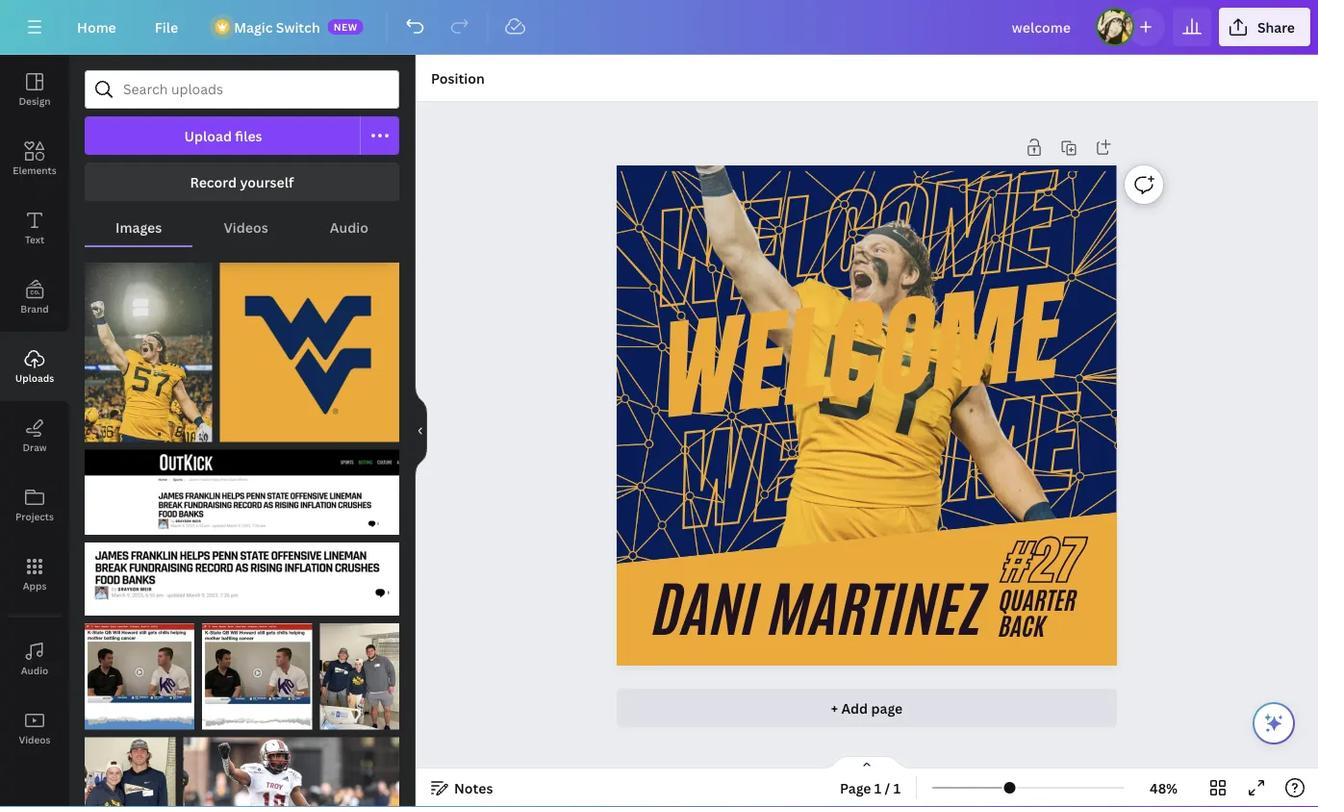 Task type: locate. For each thing, give the bounding box(es) containing it.
0 vertical spatial audio button
[[299, 209, 400, 245]]

0 horizontal spatial videos button
[[0, 694, 69, 763]]

welcome
[[648, 141, 1064, 343], [656, 252, 1071, 454], [671, 363, 1087, 565]]

share
[[1258, 18, 1296, 36]]

audio button
[[299, 209, 400, 245], [0, 625, 69, 694]]

0 horizontal spatial audio
[[21, 664, 48, 677]]

1 vertical spatial audio
[[21, 664, 48, 677]]

0 horizontal spatial videos
[[19, 734, 51, 747]]

apps button
[[0, 540, 69, 609]]

1 horizontal spatial 1
[[894, 779, 901, 798]]

abstract lines background  geometric technology image
[[616, 102, 1134, 620]]

images button
[[85, 209, 193, 245]]

videos
[[224, 218, 268, 236], [19, 734, 51, 747]]

1 right / at the bottom of page
[[894, 779, 901, 798]]

1 left / at the bottom of page
[[875, 779, 882, 798]]

home
[[77, 18, 116, 36]]

upload files button
[[85, 116, 361, 155]]

+
[[832, 699, 839, 717]]

dani
[[655, 568, 760, 654]]

design
[[19, 94, 51, 107]]

brand
[[20, 302, 49, 315]]

2 1 from the left
[[894, 779, 901, 798]]

48%
[[1150, 779, 1178, 798]]

1
[[875, 779, 882, 798], [894, 779, 901, 798]]

#27
[[1005, 524, 1084, 600]]

0 horizontal spatial audio button
[[0, 625, 69, 694]]

magic
[[234, 18, 273, 36]]

group
[[85, 251, 212, 442], [220, 251, 400, 442], [85, 438, 400, 535], [85, 531, 400, 616], [85, 612, 194, 730], [202, 612, 312, 730], [320, 612, 400, 730], [85, 726, 176, 808], [183, 726, 400, 808]]

martinez
[[771, 568, 986, 654]]

0 vertical spatial videos
[[224, 218, 268, 236]]

1 vertical spatial videos button
[[0, 694, 69, 763]]

1 horizontal spatial audio button
[[299, 209, 400, 245]]

elements button
[[0, 124, 69, 194]]

elements
[[13, 164, 57, 177]]

switch
[[276, 18, 320, 36]]

uploads
[[15, 372, 54, 385]]

1 horizontal spatial audio
[[330, 218, 369, 236]]

+ add page button
[[617, 689, 1117, 728]]

0 horizontal spatial 1
[[875, 779, 882, 798]]

audio
[[330, 218, 369, 236], [21, 664, 48, 677]]

new
[[334, 20, 358, 33]]

0 vertical spatial audio
[[330, 218, 369, 236]]

notes
[[454, 779, 493, 798]]

draw
[[23, 441, 47, 454]]

share button
[[1220, 8, 1311, 46]]

audio inside side panel tab list
[[21, 664, 48, 677]]

videos button
[[193, 209, 299, 245], [0, 694, 69, 763]]

text
[[25, 233, 44, 246]]

upload files
[[184, 127, 262, 145]]

upload
[[184, 127, 232, 145]]

files
[[235, 127, 262, 145]]

1 vertical spatial videos
[[19, 734, 51, 747]]

brand button
[[0, 263, 69, 332]]

magic switch
[[234, 18, 320, 36]]

1 vertical spatial audio button
[[0, 625, 69, 694]]

record yourself button
[[85, 163, 400, 201]]

0 vertical spatial videos button
[[193, 209, 299, 245]]



Task type: vqa. For each thing, say whether or not it's contained in the screenshot.
DANI MARTINEZ
yes



Task type: describe. For each thing, give the bounding box(es) containing it.
apps
[[23, 580, 47, 593]]

add
[[842, 699, 868, 717]]

48% button
[[1133, 773, 1196, 804]]

/
[[885, 779, 891, 798]]

dani martinez
[[655, 568, 986, 654]]

yourself
[[240, 173, 294, 191]]

page
[[872, 699, 903, 717]]

images
[[116, 218, 162, 236]]

uploads button
[[0, 332, 69, 401]]

show pages image
[[821, 756, 914, 771]]

quarter
[[1000, 583, 1078, 619]]

Search uploads search field
[[123, 71, 387, 108]]

page
[[840, 779, 872, 798]]

Design title text field
[[997, 8, 1089, 46]]

main menu bar
[[0, 0, 1319, 55]]

text button
[[0, 194, 69, 263]]

videos inside side panel tab list
[[19, 734, 51, 747]]

projects
[[15, 510, 54, 523]]

page 1 / 1
[[840, 779, 901, 798]]

notes button
[[424, 773, 501, 804]]

design button
[[0, 55, 69, 124]]

1 horizontal spatial videos
[[224, 218, 268, 236]]

home link
[[62, 8, 132, 46]]

hide image
[[415, 385, 427, 478]]

position button
[[424, 63, 493, 93]]

position
[[431, 69, 485, 87]]

draw button
[[0, 401, 69, 471]]

record
[[190, 173, 237, 191]]

file
[[155, 18, 178, 36]]

side panel tab list
[[0, 55, 69, 763]]

projects button
[[0, 471, 69, 540]]

record yourself
[[190, 173, 294, 191]]

+ add page
[[832, 699, 903, 717]]

1 horizontal spatial videos button
[[193, 209, 299, 245]]

back
[[1000, 610, 1047, 645]]

canva assistant image
[[1263, 712, 1286, 736]]

1 1 from the left
[[875, 779, 882, 798]]

quarter back
[[1000, 583, 1078, 645]]

file button
[[139, 8, 194, 46]]



